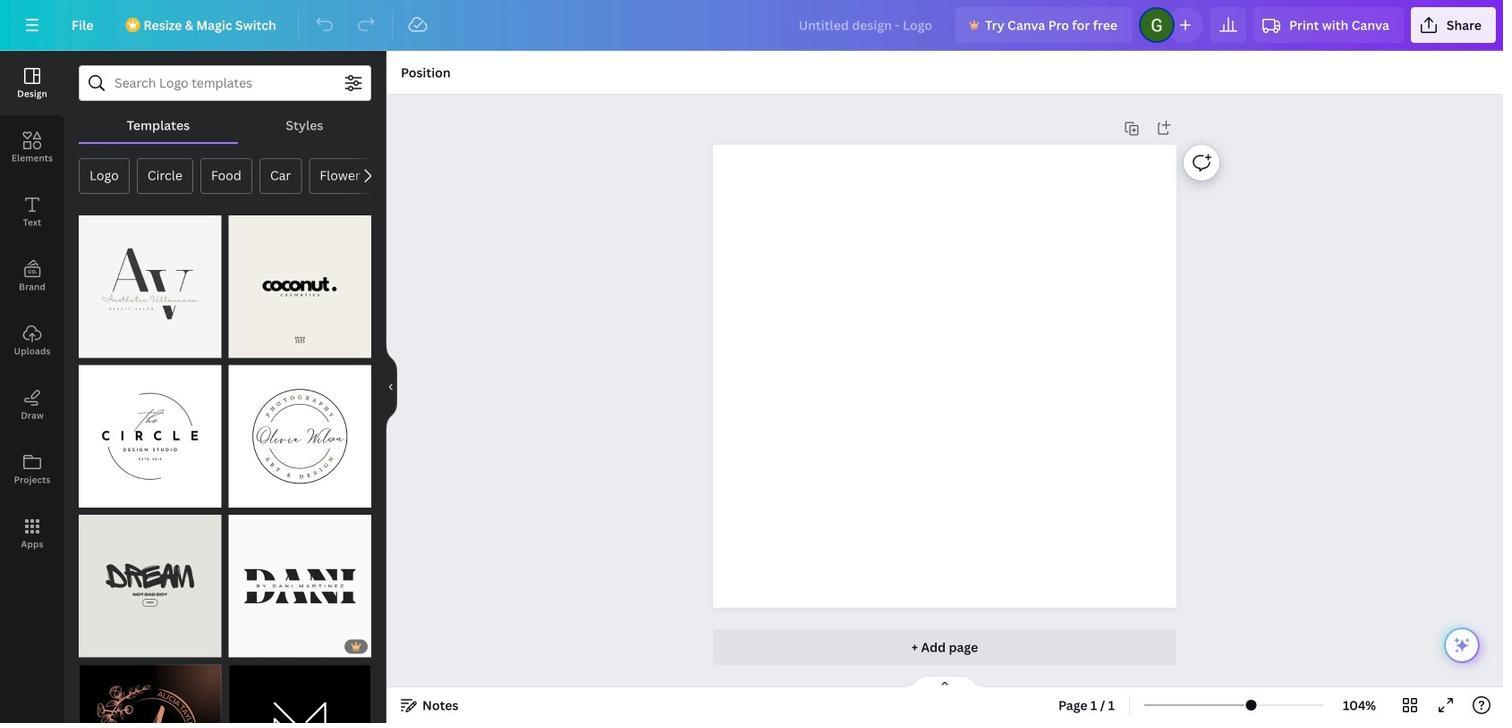 Task type: vqa. For each thing, say whether or not it's contained in the screenshot.
Top Level Navigation element
no



Task type: locate. For each thing, give the bounding box(es) containing it.
Search Logo templates search field
[[115, 66, 336, 100]]

white black m letter design business identity for digital design company logo image
[[229, 665, 371, 724]]

black and white aesthetic minimalist modern simple typography coconut cosmetics logo group
[[229, 205, 371, 358]]

modern minimalist graffiti dream brand logo group
[[79, 505, 221, 658]]

main menu bar
[[0, 0, 1503, 51]]

elegant circle signature photography logo image
[[229, 366, 371, 508]]

hide image
[[386, 345, 397, 430]]

black and white aesthetic minimalist modern simple typography coconut cosmetics logo image
[[229, 216, 371, 358]]

white black m letter design business identity for digital design company logo group
[[229, 655, 371, 724]]

rose gold elegant monogram floral circular logo group
[[79, 655, 221, 724]]

black & white minimalist aesthetic initials font logo image
[[79, 216, 221, 358]]

free simple modern circle design studio logo group
[[79, 355, 221, 508]]

black & white minimalist aesthetic initials font logo group
[[79, 205, 221, 358]]

elegant circle signature photography logo group
[[229, 366, 371, 508]]



Task type: describe. For each thing, give the bounding box(es) containing it.
Design title text field
[[784, 7, 949, 43]]

canva assistant image
[[1452, 636, 1473, 656]]

side panel tab list
[[0, 51, 64, 566]]

free simple modern circle design studio logo image
[[79, 366, 221, 508]]

Zoom button
[[1331, 692, 1389, 720]]

show pages image
[[902, 676, 988, 690]]

ivory black luxury minimalist personal name logo group
[[229, 515, 371, 658]]



